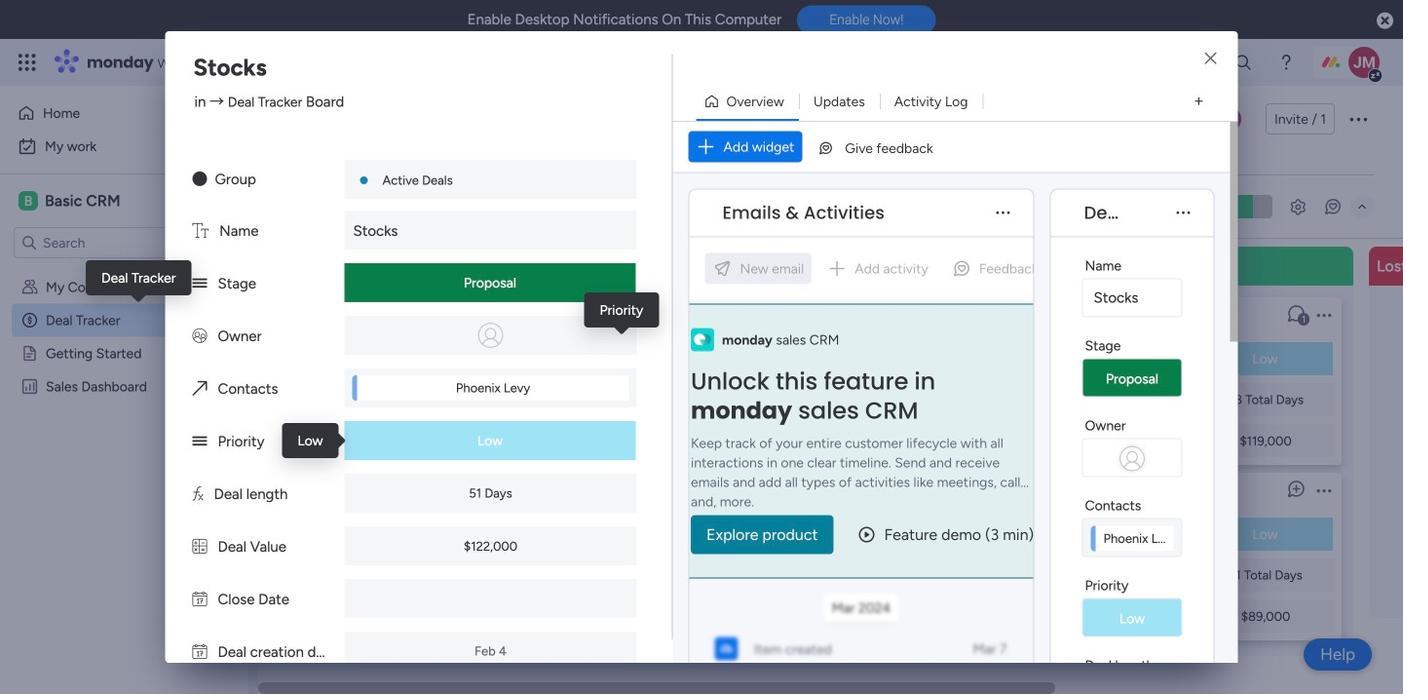 Task type: describe. For each thing, give the bounding box(es) containing it.
v2 sun image
[[193, 171, 207, 188]]

v2 small numbers digit column outline image
[[851, 433, 864, 448]]

close image
[[1205, 52, 1217, 66]]

new deal image
[[787, 256, 806, 276]]

arrow down image
[[663, 195, 686, 218]]

v2 function image
[[193, 485, 203, 503]]

collapse image
[[1355, 199, 1371, 214]]

public dashboard image
[[20, 377, 39, 396]]

search everything image
[[1234, 53, 1254, 72]]

v2 function small outline image
[[851, 392, 864, 407]]

1 horizontal spatial v2 status outline image
[[851, 526, 864, 542]]

2 v2 status image from the top
[[193, 433, 207, 450]]

dapulse close image
[[1377, 11, 1394, 31]]

monday marketplace image
[[1186, 53, 1206, 72]]

add view image
[[522, 151, 530, 165]]

angle down image
[[378, 199, 387, 214]]

0 horizontal spatial v2 status outline image
[[582, 351, 595, 367]]



Task type: locate. For each thing, give the bounding box(es) containing it.
help image
[[1277, 53, 1297, 72]]

dapulse numbers column image
[[193, 538, 207, 556]]

v2 status image up v2 multiple person column icon on the top
[[193, 275, 207, 292]]

v2 status image down v2 board relation small image
[[193, 433, 207, 450]]

more dots image
[[997, 206, 1010, 220]]

tab
[[511, 142, 542, 174]]

jeremy miller image
[[1217, 106, 1242, 132]]

option
[[12, 97, 208, 129], [12, 131, 237, 162], [0, 270, 249, 273]]

v2 status outline image
[[1120, 351, 1133, 367]]

row group
[[290, 247, 1404, 682]]

v2 status image
[[193, 275, 207, 292], [193, 433, 207, 450]]

v2 board relation small image
[[193, 380, 207, 398]]

select product image
[[18, 53, 37, 72]]

dapulse date column image
[[193, 591, 207, 608]]

1 vertical spatial v2 status image
[[193, 433, 207, 450]]

list box
[[0, 267, 249, 666], [843, 290, 1073, 640], [1112, 290, 1342, 640]]

workspace selection element
[[19, 189, 123, 213]]

1 vertical spatial option
[[12, 131, 237, 162]]

1 v2 status image from the top
[[193, 275, 207, 292]]

tab list
[[295, 142, 1375, 174]]

Search in workspace field
[[41, 232, 163, 254]]

None field
[[718, 200, 890, 226], [1080, 200, 1127, 226], [718, 200, 890, 226], [1080, 200, 1127, 226]]

public board image
[[20, 344, 39, 363]]

v2 status outline image
[[582, 351, 595, 367], [851, 526, 864, 542], [1120, 526, 1133, 542]]

dialog
[[0, 0, 1404, 694]]

dapulse text column image
[[193, 222, 209, 240]]

workspace image
[[19, 190, 38, 212]]

v2 function small outline image
[[313, 392, 326, 407], [582, 392, 595, 407], [1120, 392, 1133, 407], [851, 567, 864, 583], [1120, 567, 1133, 583]]

1 horizontal spatial list box
[[843, 290, 1073, 640]]

more dots image
[[1177, 206, 1191, 220]]

2 vertical spatial option
[[0, 270, 249, 273]]

0 vertical spatial option
[[12, 97, 208, 129]]

v2 small numbers digit column outline image
[[313, 433, 326, 448], [582, 433, 595, 448], [1120, 433, 1133, 448], [851, 608, 864, 624], [1120, 608, 1133, 624]]

add view image
[[1196, 94, 1204, 108]]

v2 multiple person column image
[[193, 328, 207, 345]]

Search field
[[434, 193, 493, 220]]

v2 search image
[[420, 196, 434, 218]]

2 horizontal spatial v2 status outline image
[[1120, 526, 1133, 542]]

dapulse date column image
[[193, 643, 207, 661]]

0 horizontal spatial list box
[[0, 267, 249, 666]]

2 horizontal spatial list box
[[1112, 290, 1342, 640]]

0 vertical spatial v2 status image
[[193, 275, 207, 292]]

jeremy miller image
[[1349, 47, 1380, 78]]



Task type: vqa. For each thing, say whether or not it's contained in the screenshot.
more dots icon
yes



